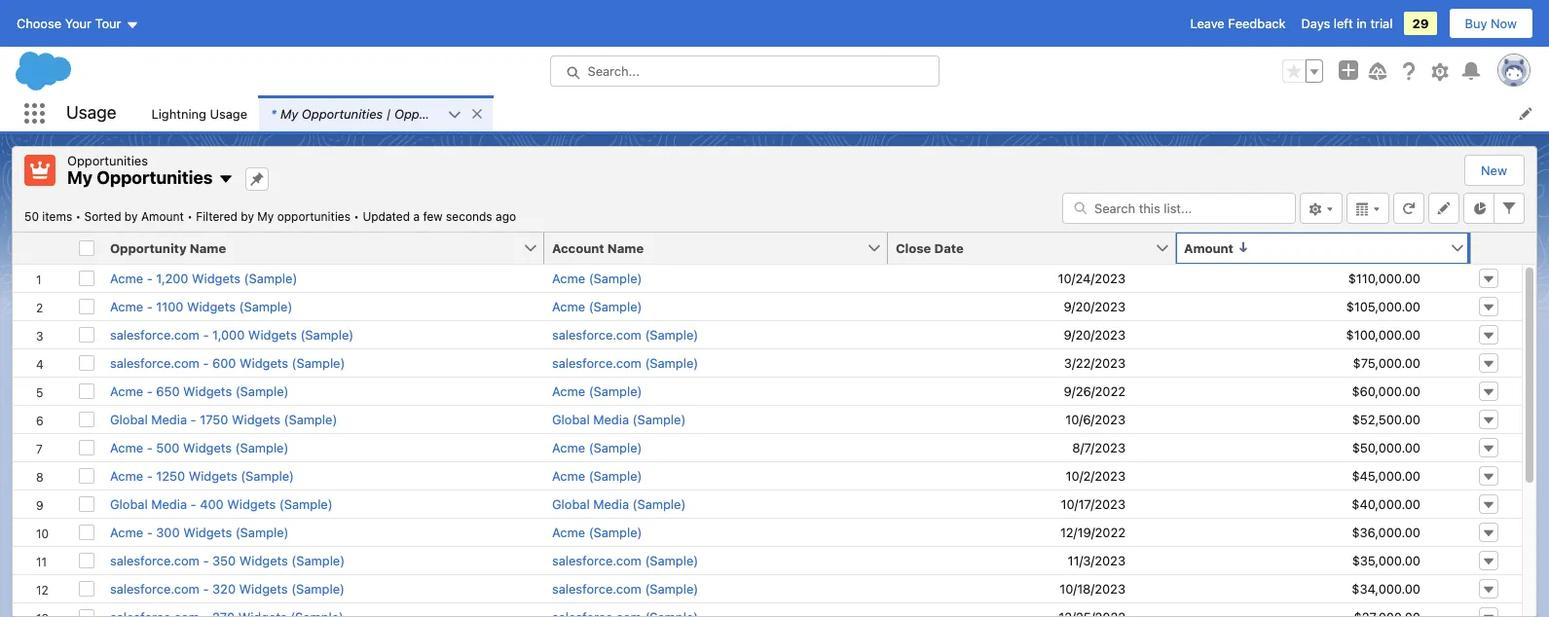 Task type: vqa. For each thing, say whether or not it's contained in the screenshot.


Task type: locate. For each thing, give the bounding box(es) containing it.
widgets right 1750
[[232, 412, 281, 427]]

acme (sample) link for acme - 1100 widgets (sample)
[[552, 299, 642, 314]]

- left 500
[[147, 440, 153, 455]]

0 horizontal spatial •
[[76, 209, 81, 224]]

acme (sample) link for acme - 650 widgets (sample)
[[552, 383, 642, 399]]

1 name from the left
[[190, 240, 226, 256]]

$60,000.00
[[1353, 383, 1421, 399]]

1 horizontal spatial name
[[608, 240, 644, 256]]

300
[[156, 525, 180, 540]]

- left '1,200'
[[147, 270, 153, 286]]

salesforce.com - 320 widgets (sample)
[[110, 581, 345, 597]]

0 vertical spatial 9/20/2023
[[1064, 299, 1126, 314]]

$34,000.00
[[1353, 581, 1421, 597]]

1 acme (sample) link from the top
[[552, 270, 642, 286]]

5 acme (sample) from the top
[[552, 468, 642, 484]]

6 acme (sample) from the top
[[552, 525, 642, 540]]

amount down search my opportunities list view. search box
[[1185, 240, 1234, 256]]

1 salesforce.com (sample) from the top
[[552, 327, 699, 342]]

2 acme (sample) from the top
[[552, 299, 642, 314]]

widgets right 400
[[227, 496, 276, 512]]

widgets for 1250
[[189, 468, 237, 484]]

salesforce.com - 1,000 widgets (sample)
[[110, 327, 354, 342]]

widgets down 400
[[183, 525, 232, 540]]

- left 300
[[147, 525, 153, 540]]

text default image
[[471, 107, 484, 121]]

media
[[151, 412, 187, 427], [594, 412, 629, 427], [151, 496, 187, 512], [594, 496, 629, 512]]

- for 1250
[[147, 468, 153, 484]]

cell
[[71, 232, 102, 264]]

name
[[190, 240, 226, 256], [608, 240, 644, 256]]

11/3/2023
[[1068, 553, 1126, 568]]

sorted
[[84, 209, 121, 224]]

cell inside my opportunities grid
[[71, 232, 102, 264]]

seconds
[[446, 209, 493, 224]]

my opportunities status
[[24, 209, 363, 224]]

search... button
[[550, 56, 940, 87]]

29
[[1413, 16, 1430, 31]]

0 horizontal spatial name
[[190, 240, 226, 256]]

1 global media (sample) link from the top
[[552, 412, 686, 427]]

close date element
[[888, 232, 1189, 264]]

10/2/2023
[[1066, 468, 1126, 484]]

2 horizontal spatial •
[[354, 209, 360, 224]]

0 vertical spatial my
[[281, 106, 298, 121]]

2 horizontal spatial my
[[281, 106, 298, 121]]

1 horizontal spatial by
[[241, 209, 254, 224]]

widgets for 350
[[239, 553, 288, 568]]

1 salesforce.com (sample) link from the top
[[552, 327, 699, 342]]

acme
[[110, 270, 143, 286], [552, 270, 586, 286], [110, 299, 143, 314], [552, 299, 586, 314], [110, 383, 143, 399], [552, 383, 586, 399], [110, 440, 143, 455], [552, 440, 586, 455], [110, 468, 143, 484], [552, 468, 586, 484], [110, 525, 143, 540], [552, 525, 586, 540]]

2 salesforce.com (sample) from the top
[[552, 355, 699, 371]]

(sample)
[[244, 270, 297, 286], [589, 270, 642, 286], [239, 299, 293, 314], [589, 299, 642, 314], [301, 327, 354, 342], [645, 327, 699, 342], [292, 355, 345, 371], [645, 355, 699, 371], [235, 383, 289, 399], [589, 383, 642, 399], [284, 412, 337, 427], [633, 412, 686, 427], [235, 440, 289, 455], [589, 440, 642, 455], [241, 468, 294, 484], [589, 468, 642, 484], [280, 496, 333, 512], [633, 496, 686, 512], [236, 525, 289, 540], [589, 525, 642, 540], [292, 553, 345, 568], [645, 553, 699, 568], [291, 581, 345, 597], [645, 581, 699, 597]]

widgets right 600
[[240, 355, 288, 371]]

opportunity name button
[[102, 232, 523, 264]]

- for 1,000
[[203, 327, 209, 342]]

1100
[[156, 299, 184, 314]]

choose
[[17, 16, 61, 31]]

my opportunities|opportunities|list view element
[[12, 146, 1538, 618]]

leave feedback
[[1191, 16, 1286, 31]]

widgets down the acme - 1,200 widgets (sample)
[[187, 299, 236, 314]]

global
[[110, 412, 148, 427], [552, 412, 590, 427], [110, 496, 148, 512], [552, 496, 590, 512]]

widgets up 1750
[[183, 383, 232, 399]]

lightning usage
[[151, 106, 248, 121]]

new
[[1482, 163, 1508, 178]]

6 acme (sample) link from the top
[[552, 525, 642, 540]]

media for the global media - 1750 widgets (sample) link
[[151, 412, 187, 427]]

salesforce.com (sample) link for salesforce.com - 600 widgets (sample)
[[552, 355, 699, 371]]

• right items at the left top of page
[[76, 209, 81, 224]]

-
[[147, 270, 153, 286], [147, 299, 153, 314], [203, 327, 209, 342], [203, 355, 209, 371], [147, 383, 153, 399], [191, 412, 196, 427], [147, 440, 153, 455], [147, 468, 153, 484], [191, 496, 196, 512], [147, 525, 153, 540], [203, 553, 209, 568], [203, 581, 209, 597]]

buy
[[1466, 16, 1488, 31]]

$40,000.00
[[1353, 496, 1421, 512]]

widgets right 1,000
[[248, 327, 297, 342]]

2 acme (sample) link from the top
[[552, 299, 642, 314]]

leave feedback link
[[1191, 16, 1286, 31]]

few
[[423, 209, 443, 224]]

salesforce.com (sample) for salesforce.com - 350 widgets (sample)
[[552, 553, 699, 568]]

action element
[[1472, 232, 1523, 264]]

my left opportunities
[[257, 209, 274, 224]]

1 global media (sample) from the top
[[552, 412, 686, 427]]

my up items at the left top of page
[[67, 168, 93, 188]]

updated
[[363, 209, 410, 224]]

widgets for 650
[[183, 383, 232, 399]]

2 vertical spatial my
[[257, 209, 274, 224]]

global media (sample) link for global media - 1750 widgets (sample)
[[552, 412, 686, 427]]

- left 1100 at the left
[[147, 299, 153, 314]]

3 acme (sample) link from the top
[[552, 383, 642, 399]]

2 • from the left
[[187, 209, 193, 224]]

media for global media - 400 widgets (sample) link
[[151, 496, 187, 512]]

- left 1750
[[191, 412, 196, 427]]

0 vertical spatial global media (sample) link
[[552, 412, 686, 427]]

• left filtered
[[187, 209, 193, 224]]

1 9/20/2023 from the top
[[1064, 299, 1126, 314]]

1 horizontal spatial •
[[187, 209, 193, 224]]

by right filtered
[[241, 209, 254, 224]]

date
[[935, 240, 964, 256]]

list
[[140, 95, 1550, 132]]

global media - 400 widgets (sample)
[[110, 496, 333, 512]]

1,200
[[156, 270, 188, 286]]

1 horizontal spatial amount
[[1185, 240, 1234, 256]]

5 acme (sample) link from the top
[[552, 468, 642, 484]]

amount up opportunity name
[[141, 209, 184, 224]]

by right sorted
[[125, 209, 138, 224]]

9/20/2023 up 3/22/2023
[[1064, 327, 1126, 342]]

4 acme (sample) link from the top
[[552, 440, 642, 455]]

4 salesforce.com (sample) link from the top
[[552, 581, 699, 597]]

1 by from the left
[[125, 209, 138, 224]]

0 horizontal spatial usage
[[66, 103, 116, 123]]

list item
[[259, 95, 493, 132]]

usage left * at the top
[[210, 106, 248, 121]]

opportunities
[[302, 106, 383, 121], [395, 106, 476, 121], [67, 153, 148, 169], [97, 168, 213, 188]]

2 salesforce.com (sample) link from the top
[[552, 355, 699, 371]]

1 vertical spatial amount
[[1185, 240, 1234, 256]]

*
[[271, 106, 277, 121]]

lightning usage link
[[140, 95, 259, 132]]

opportunities right |
[[395, 106, 476, 121]]

Search My Opportunities list view. search field
[[1063, 192, 1297, 224]]

1 vertical spatial global media (sample)
[[552, 496, 686, 512]]

my opportunities grid
[[13, 232, 1523, 618]]

3 salesforce.com (sample) from the top
[[552, 553, 699, 568]]

$50,000.00
[[1353, 440, 1421, 455]]

name right account
[[608, 240, 644, 256]]

global for the global media - 1750 widgets (sample) link
[[110, 412, 148, 427]]

- left 600
[[203, 355, 209, 371]]

- for 650
[[147, 383, 153, 399]]

0 horizontal spatial my
[[67, 168, 93, 188]]

1 horizontal spatial my
[[257, 209, 274, 224]]

global media - 1750 widgets (sample) link
[[110, 412, 337, 427]]

4 acme (sample) from the top
[[552, 440, 642, 455]]

acme (sample) for acme - 1250 widgets (sample)
[[552, 468, 642, 484]]

1 acme (sample) from the top
[[552, 270, 642, 286]]

choose your tour
[[17, 16, 121, 31]]

2 9/20/2023 from the top
[[1064, 327, 1126, 342]]

- for 320
[[203, 581, 209, 597]]

global media (sample)
[[552, 412, 686, 427], [552, 496, 686, 512]]

- left 650
[[147, 383, 153, 399]]

$110,000.00
[[1349, 270, 1421, 286]]

widgets right 350
[[239, 553, 288, 568]]

name inside button
[[608, 240, 644, 256]]

group
[[1283, 59, 1324, 83]]

now
[[1492, 16, 1518, 31]]

10/17/2023
[[1061, 496, 1126, 512]]

widgets for 600
[[240, 355, 288, 371]]

4 salesforce.com (sample) from the top
[[552, 581, 699, 597]]

by
[[125, 209, 138, 224], [241, 209, 254, 224]]

2 global media (sample) link from the top
[[552, 496, 686, 512]]

widgets up 400
[[189, 468, 237, 484]]

10/24/2023
[[1059, 270, 1126, 286]]

salesforce.com (sample) link for salesforce.com - 1,000 widgets (sample)
[[552, 327, 699, 342]]

3 acme (sample) from the top
[[552, 383, 642, 399]]

salesforce.com - 320 widgets (sample) link
[[110, 581, 345, 597]]

widgets up acme - 1250 widgets (sample) link
[[183, 440, 232, 455]]

acme (sample) for acme - 500 widgets (sample)
[[552, 440, 642, 455]]

acme (sample) for acme - 300 widgets (sample)
[[552, 525, 642, 540]]

name up the acme - 1,200 widgets (sample) link
[[190, 240, 226, 256]]

• left the updated
[[354, 209, 360, 224]]

$105,000.00
[[1347, 299, 1421, 314]]

global media (sample) link for global media - 400 widgets (sample)
[[552, 496, 686, 512]]

opportunity name
[[110, 240, 226, 256]]

acme (sample) link for acme - 1250 widgets (sample)
[[552, 468, 642, 484]]

close date button
[[888, 232, 1155, 264]]

9/20/2023 down 10/24/2023
[[1064, 299, 1126, 314]]

account name element
[[545, 232, 900, 264]]

- left 350
[[203, 553, 209, 568]]

my inside list item
[[281, 106, 298, 121]]

amount
[[141, 209, 184, 224], [1185, 240, 1234, 256]]

acme - 1100 widgets (sample) link
[[110, 299, 293, 314]]

2 name from the left
[[608, 240, 644, 256]]

salesforce.com (sample) link
[[552, 327, 699, 342], [552, 355, 699, 371], [552, 553, 699, 568], [552, 581, 699, 597]]

tour
[[95, 16, 121, 31]]

0 horizontal spatial amount
[[141, 209, 184, 224]]

- left 1,000
[[203, 327, 209, 342]]

search...
[[588, 63, 640, 79]]

acme (sample) link
[[552, 270, 642, 286], [552, 299, 642, 314], [552, 383, 642, 399], [552, 440, 642, 455], [552, 468, 642, 484], [552, 525, 642, 540]]

global media (sample) for global media - 1750 widgets (sample)
[[552, 412, 686, 427]]

- for 300
[[147, 525, 153, 540]]

global for 'global media (sample)' link related to global media - 1750 widgets (sample)
[[552, 412, 590, 427]]

500
[[156, 440, 180, 455]]

3 salesforce.com (sample) link from the top
[[552, 553, 699, 568]]

name inside button
[[190, 240, 226, 256]]

widgets for 320
[[239, 581, 288, 597]]

my right * at the top
[[281, 106, 298, 121]]

salesforce.com - 600 widgets (sample)
[[110, 355, 345, 371]]

global media (sample) link
[[552, 412, 686, 427], [552, 496, 686, 512]]

usage up my opportunities
[[66, 103, 116, 123]]

$45,000.00
[[1353, 468, 1421, 484]]

8/7/2023
[[1073, 440, 1126, 455]]

2 by from the left
[[241, 209, 254, 224]]

widgets
[[192, 270, 241, 286], [187, 299, 236, 314], [248, 327, 297, 342], [240, 355, 288, 371], [183, 383, 232, 399], [232, 412, 281, 427], [183, 440, 232, 455], [189, 468, 237, 484], [227, 496, 276, 512], [183, 525, 232, 540], [239, 553, 288, 568], [239, 581, 288, 597]]

0 vertical spatial global media (sample)
[[552, 412, 686, 427]]

3 • from the left
[[354, 209, 360, 224]]

1 vertical spatial my
[[67, 168, 93, 188]]

1 vertical spatial global media (sample) link
[[552, 496, 686, 512]]

50 items • sorted by amount • filtered by my opportunities • updated a few seconds ago
[[24, 209, 516, 224]]

1 vertical spatial 9/20/2023
[[1064, 327, 1126, 342]]

- left 320
[[203, 581, 209, 597]]

global media (sample) for global media - 400 widgets (sample)
[[552, 496, 686, 512]]

salesforce.com (sample) for salesforce.com - 320 widgets (sample)
[[552, 581, 699, 597]]

- left the "1250"
[[147, 468, 153, 484]]

global media - 1750 widgets (sample)
[[110, 412, 337, 427]]

salesforce.com (sample)
[[552, 327, 699, 342], [552, 355, 699, 371], [552, 553, 699, 568], [552, 581, 699, 597]]

action image
[[1472, 232, 1523, 264]]

None search field
[[1063, 192, 1297, 224]]

item number image
[[13, 232, 71, 264]]

widgets for 500
[[183, 440, 232, 455]]

2 global media (sample) from the top
[[552, 496, 686, 512]]

widgets up acme - 1100 widgets (sample) link
[[192, 270, 241, 286]]

buy now button
[[1449, 8, 1534, 39]]

widgets right 320
[[239, 581, 288, 597]]

account
[[552, 240, 605, 256]]

global for 'global media (sample)' link corresponding to global media - 400 widgets (sample)
[[552, 496, 590, 512]]

widgets for 1,200
[[192, 270, 241, 286]]

1250
[[156, 468, 185, 484]]

0 vertical spatial amount
[[141, 209, 184, 224]]

0 horizontal spatial by
[[125, 209, 138, 224]]



Task type: describe. For each thing, give the bounding box(es) containing it.
list containing lightning usage
[[140, 95, 1550, 132]]

days left in trial
[[1302, 16, 1394, 31]]

your
[[65, 16, 92, 31]]

acme (sample) for acme - 1,200 widgets (sample)
[[552, 270, 642, 286]]

* my opportunities | opportunities
[[271, 106, 476, 121]]

acme - 300 widgets (sample)
[[110, 525, 289, 540]]

account name
[[552, 240, 644, 256]]

buy now
[[1466, 16, 1518, 31]]

in
[[1357, 16, 1368, 31]]

9/20/2023 for $100,000.00
[[1064, 327, 1126, 342]]

opportunities left |
[[302, 106, 383, 121]]

amount element
[[1177, 232, 1484, 264]]

opportunities up sorted
[[67, 153, 148, 169]]

global for global media - 400 widgets (sample) link
[[110, 496, 148, 512]]

items
[[42, 209, 72, 224]]

1750
[[200, 412, 228, 427]]

widgets for 1100
[[187, 299, 236, 314]]

trial
[[1371, 16, 1394, 31]]

salesforce.com - 350 widgets (sample)
[[110, 553, 345, 568]]

salesforce.com (sample) link for salesforce.com - 350 widgets (sample)
[[552, 553, 699, 568]]

- for 350
[[203, 553, 209, 568]]

acme - 1250 widgets (sample) link
[[110, 468, 294, 484]]

320
[[212, 581, 236, 597]]

account name button
[[545, 232, 867, 264]]

$35,000.00
[[1353, 553, 1421, 568]]

name for account name
[[608, 240, 644, 256]]

close
[[896, 240, 932, 256]]

acme - 500 widgets (sample) link
[[110, 440, 289, 455]]

left
[[1334, 16, 1354, 31]]

350
[[212, 553, 236, 568]]

- for 1,200
[[147, 270, 153, 286]]

10/18/2023
[[1060, 581, 1126, 597]]

salesforce.com - 350 widgets (sample) link
[[110, 553, 345, 568]]

1,000
[[212, 327, 245, 342]]

1 horizontal spatial usage
[[210, 106, 248, 121]]

650
[[156, 383, 180, 399]]

opportunities
[[277, 209, 351, 224]]

acme - 650 widgets (sample) link
[[110, 383, 289, 399]]

amount button
[[1177, 232, 1451, 264]]

9/26/2022
[[1064, 383, 1126, 399]]

salesforce.com (sample) link for salesforce.com - 320 widgets (sample)
[[552, 581, 699, 597]]

$52,500.00
[[1353, 412, 1421, 427]]

12/19/2022
[[1061, 525, 1126, 540]]

acme (sample) for acme - 1100 widgets (sample)
[[552, 299, 642, 314]]

text default image
[[219, 172, 234, 187]]

- left 400
[[191, 496, 196, 512]]

name for opportunity name
[[190, 240, 226, 256]]

acme - 1,200 widgets (sample)
[[110, 270, 297, 286]]

acme (sample) for acme - 650 widgets (sample)
[[552, 383, 642, 399]]

acme (sample) link for acme - 1,200 widgets (sample)
[[552, 270, 642, 286]]

400
[[200, 496, 224, 512]]

1 • from the left
[[76, 209, 81, 224]]

media for 'global media (sample)' link corresponding to global media - 400 widgets (sample)
[[594, 496, 629, 512]]

|
[[387, 106, 391, 121]]

global media - 400 widgets (sample) link
[[110, 496, 333, 512]]

a
[[413, 209, 420, 224]]

$100,000.00
[[1347, 327, 1421, 342]]

amount inside button
[[1185, 240, 1234, 256]]

salesforce.com (sample) for salesforce.com - 600 widgets (sample)
[[552, 355, 699, 371]]

widgets for 1,000
[[248, 327, 297, 342]]

opportunity name element
[[102, 232, 556, 264]]

600
[[212, 355, 236, 371]]

$36,000.00
[[1353, 525, 1421, 540]]

ago
[[496, 209, 516, 224]]

opportunities up the my opportunities status
[[97, 168, 213, 188]]

acme - 1,200 widgets (sample) link
[[110, 270, 297, 286]]

acme (sample) link for acme - 300 widgets (sample)
[[552, 525, 642, 540]]

widgets for 300
[[183, 525, 232, 540]]

$75,000.00
[[1354, 355, 1421, 371]]

list item containing *
[[259, 95, 493, 132]]

choose your tour button
[[16, 8, 140, 39]]

my opportunities
[[67, 168, 213, 188]]

acme - 1250 widgets (sample)
[[110, 468, 294, 484]]

new button
[[1466, 156, 1524, 185]]

days
[[1302, 16, 1331, 31]]

acme - 1100 widgets (sample)
[[110, 299, 293, 314]]

acme - 500 widgets (sample)
[[110, 440, 289, 455]]

salesforce.com (sample) for salesforce.com - 1,000 widgets (sample)
[[552, 327, 699, 342]]

close date
[[896, 240, 964, 256]]

- for 600
[[203, 355, 209, 371]]

item number element
[[13, 232, 71, 264]]

leave
[[1191, 16, 1225, 31]]

- for 500
[[147, 440, 153, 455]]

acme (sample) link for acme - 500 widgets (sample)
[[552, 440, 642, 455]]

9/20/2023 for $105,000.00
[[1064, 299, 1126, 314]]

lightning
[[151, 106, 207, 121]]

10/6/2023
[[1066, 412, 1126, 427]]

3/22/2023
[[1065, 355, 1126, 371]]

media for 'global media (sample)' link related to global media - 1750 widgets (sample)
[[594, 412, 629, 427]]

feedback
[[1229, 16, 1286, 31]]

- for 1100
[[147, 299, 153, 314]]

filtered
[[196, 209, 238, 224]]

opportunity
[[110, 240, 187, 256]]

50
[[24, 209, 39, 224]]

salesforce.com - 1,000 widgets (sample) link
[[110, 327, 354, 342]]



